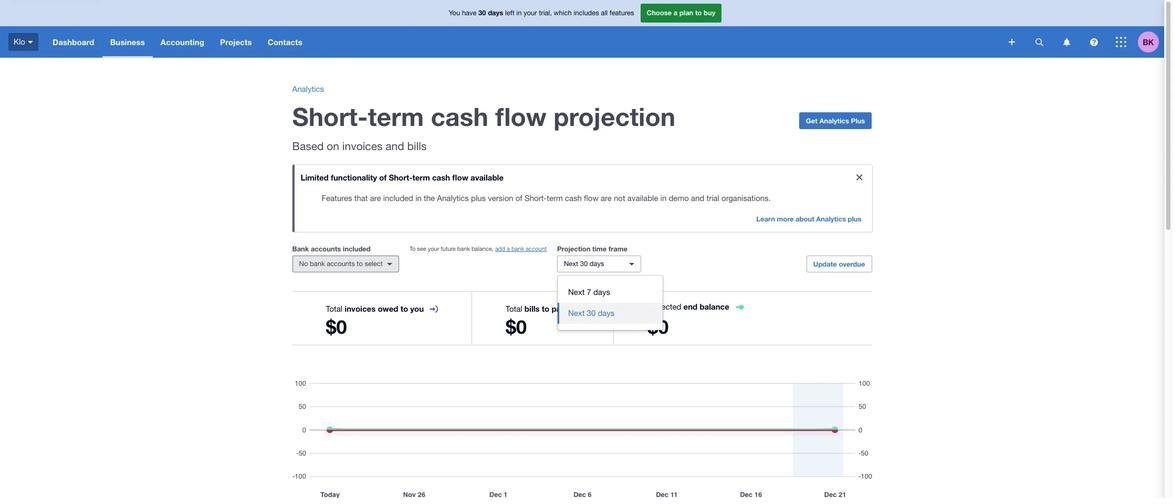 Task type: locate. For each thing, give the bounding box(es) containing it.
next 30 days down next 7 days
[[569, 309, 615, 318]]

accounts
[[311, 245, 341, 253], [327, 260, 355, 268]]

1 total from the left
[[326, 305, 343, 314]]

bank
[[292, 245, 309, 253]]

accounts inside popup button
[[327, 260, 355, 268]]

bank right no
[[310, 260, 325, 268]]

next for next 7 days button
[[569, 288, 585, 297]]

add
[[496, 246, 505, 252]]

to left select
[[357, 260, 363, 268]]

group
[[558, 276, 663, 331]]

update overdue
[[814, 260, 866, 269]]

0 horizontal spatial bank
[[310, 260, 325, 268]]

days down next 7 days button
[[598, 309, 615, 318]]

bank right add
[[512, 246, 525, 252]]

0 horizontal spatial total
[[326, 305, 343, 314]]

limited functionality of short-term cash flow available
[[301, 173, 504, 182]]

a
[[674, 9, 678, 17], [507, 246, 510, 252]]

your right see
[[428, 246, 440, 252]]

accounts up no bank accounts to select
[[311, 245, 341, 253]]

of right version
[[516, 194, 523, 203]]

days
[[488, 9, 504, 17], [590, 260, 605, 268], [594, 288, 611, 297], [598, 309, 615, 318]]

are
[[370, 194, 381, 203], [601, 194, 612, 203]]

projection
[[554, 101, 676, 131]]

next left 7
[[569, 288, 585, 297]]

total down no bank accounts to select
[[326, 305, 343, 314]]

2 $0 from the left
[[506, 316, 527, 338]]

projection time frame
[[558, 245, 628, 253]]

term
[[368, 101, 424, 131], [413, 173, 430, 182], [547, 194, 563, 203]]

pay
[[552, 304, 565, 314]]

short-
[[292, 101, 368, 131], [389, 173, 413, 182], [525, 194, 547, 203]]

2 vertical spatial cash
[[565, 194, 582, 203]]

2 horizontal spatial $0
[[648, 316, 669, 338]]

1 horizontal spatial included
[[384, 194, 414, 203]]

30 inside button
[[587, 309, 596, 318]]

cash
[[431, 101, 489, 131], [432, 173, 450, 182], [565, 194, 582, 203]]

next
[[564, 260, 579, 268], [569, 288, 585, 297], [569, 309, 585, 318]]

bank accounts included
[[292, 245, 371, 253]]

next right pay
[[569, 309, 585, 318]]

to left buy in the right of the page
[[696, 9, 702, 17]]

1 vertical spatial your
[[428, 246, 440, 252]]

30 down next 7 days
[[587, 309, 596, 318]]

next 30 days
[[564, 260, 605, 268], [569, 309, 615, 318]]

days right 7
[[594, 288, 611, 297]]

30
[[479, 9, 486, 17], [581, 260, 588, 268], [587, 309, 596, 318]]

total inside 'total bills to pay $0'
[[506, 305, 523, 314]]

next down "projection"
[[564, 260, 579, 268]]

1 vertical spatial accounts
[[327, 260, 355, 268]]

projected
[[648, 303, 682, 312]]

that
[[355, 194, 368, 203]]

plus
[[852, 117, 866, 125]]

days left left
[[488, 9, 504, 17]]

2 horizontal spatial flow
[[584, 194, 599, 203]]

bills
[[408, 140, 427, 152], [525, 304, 540, 314]]

2 vertical spatial flow
[[584, 194, 599, 203]]

0 vertical spatial next 30 days
[[564, 260, 605, 268]]

have
[[462, 9, 477, 17]]

1 vertical spatial next 30 days
[[569, 309, 615, 318]]

next 30 days for next 30 days popup button
[[564, 260, 605, 268]]

and
[[386, 140, 404, 152], [692, 194, 705, 203]]

1 vertical spatial invoices
[[345, 304, 376, 314]]

close image
[[850, 167, 871, 188]]

navigation containing dashboard
[[45, 26, 1002, 58]]

1 horizontal spatial in
[[517, 9, 522, 17]]

plus down close image
[[848, 215, 862, 223]]

analytics right get
[[820, 117, 850, 125]]

group containing next 7 days
[[558, 276, 663, 331]]

0 horizontal spatial bills
[[408, 140, 427, 152]]

2 are from the left
[[601, 194, 612, 203]]

owed
[[378, 304, 399, 314]]

1 horizontal spatial are
[[601, 194, 612, 203]]

total
[[326, 305, 343, 314], [506, 305, 523, 314]]

1 vertical spatial cash
[[432, 173, 450, 182]]

1 vertical spatial available
[[628, 194, 659, 203]]

1 horizontal spatial available
[[628, 194, 659, 203]]

1 horizontal spatial a
[[674, 9, 678, 17]]

0 horizontal spatial available
[[471, 173, 504, 182]]

1 horizontal spatial total
[[506, 305, 523, 314]]

days for next 30 days button
[[598, 309, 615, 318]]

0 vertical spatial 30
[[479, 9, 486, 17]]

available up version
[[471, 173, 504, 182]]

2 vertical spatial 30
[[587, 309, 596, 318]]

banner
[[0, 0, 1165, 58]]

0 horizontal spatial your
[[428, 246, 440, 252]]

svg image
[[1036, 38, 1044, 46], [1091, 38, 1099, 46], [1010, 39, 1016, 45], [28, 41, 33, 43]]

available right not on the top right of the page
[[628, 194, 659, 203]]

plus left version
[[471, 194, 486, 203]]

$0
[[326, 316, 347, 338], [506, 316, 527, 338], [648, 316, 669, 338]]

0 vertical spatial plus
[[471, 194, 486, 203]]

0 horizontal spatial of
[[380, 173, 387, 182]]

buy
[[704, 9, 716, 17]]

0 vertical spatial bills
[[408, 140, 427, 152]]

update
[[814, 260, 838, 269]]

0 vertical spatial a
[[674, 9, 678, 17]]

invoices left owed
[[345, 304, 376, 314]]

demo
[[669, 194, 689, 203]]

total inside total invoices owed to you $0
[[326, 305, 343, 314]]

1 horizontal spatial plus
[[848, 215, 862, 223]]

functionality
[[331, 173, 377, 182]]

bills up limited functionality of short-term cash flow available
[[408, 140, 427, 152]]

banner containing bk
[[0, 0, 1165, 58]]

bank
[[458, 246, 470, 252], [512, 246, 525, 252], [310, 260, 325, 268]]

short- right functionality
[[389, 173, 413, 182]]

0 vertical spatial your
[[524, 9, 537, 17]]

plus
[[471, 194, 486, 203], [848, 215, 862, 223]]

next for next 30 days button
[[569, 309, 585, 318]]

days down time
[[590, 260, 605, 268]]

next inside button
[[569, 309, 585, 318]]

30 right have
[[479, 9, 486, 17]]

of
[[380, 173, 387, 182], [516, 194, 523, 203]]

learn
[[757, 215, 776, 223]]

update overdue button
[[807, 256, 873, 273]]

short- right version
[[525, 194, 547, 203]]

list box containing next 7 days
[[558, 276, 663, 331]]

to inside total invoices owed to you $0
[[401, 304, 408, 314]]

the
[[424, 194, 435, 203]]

invoices right on at the top left of the page
[[343, 140, 383, 152]]

invoices
[[343, 140, 383, 152], [345, 304, 376, 314]]

accounts down the "bank accounts included"
[[327, 260, 355, 268]]

a left plan
[[674, 9, 678, 17]]

next 30 days button
[[558, 256, 642, 273]]

of right functionality
[[380, 173, 387, 182]]

bills left pay
[[525, 304, 540, 314]]

in left the
[[416, 194, 422, 203]]

included down limited functionality of short-term cash flow available
[[384, 194, 414, 203]]

in
[[517, 9, 522, 17], [416, 194, 422, 203], [661, 194, 667, 203]]

all
[[601, 9, 608, 17]]

0 vertical spatial next
[[564, 260, 579, 268]]

business
[[110, 37, 145, 47]]

navigation
[[45, 26, 1002, 58]]

you have 30 days left in your trial, which includes all features
[[449, 9, 635, 17]]

1 horizontal spatial and
[[692, 194, 705, 203]]

0 horizontal spatial $0
[[326, 316, 347, 338]]

accounting
[[161, 37, 204, 47]]

to inside popup button
[[357, 260, 363, 268]]

based on invoices and bills
[[292, 140, 427, 152]]

0 vertical spatial short-
[[292, 101, 368, 131]]

days for next 30 days popup button
[[590, 260, 605, 268]]

1 vertical spatial and
[[692, 194, 705, 203]]

analytics
[[292, 85, 324, 94], [820, 117, 850, 125], [437, 194, 469, 203], [817, 215, 847, 223]]

0 vertical spatial of
[[380, 173, 387, 182]]

next 30 days inside next 30 days popup button
[[564, 260, 605, 268]]

days inside popup button
[[590, 260, 605, 268]]

2 total from the left
[[506, 305, 523, 314]]

to left pay
[[542, 304, 550, 314]]

to left "you"
[[401, 304, 408, 314]]

trial,
[[539, 9, 552, 17]]

1 vertical spatial bills
[[525, 304, 540, 314]]

1 horizontal spatial bills
[[525, 304, 540, 314]]

your
[[524, 9, 537, 17], [428, 246, 440, 252]]

which
[[554, 9, 572, 17]]

1 vertical spatial 30
[[581, 260, 588, 268]]

days inside button
[[598, 309, 615, 318]]

in left demo
[[661, 194, 667, 203]]

1 vertical spatial of
[[516, 194, 523, 203]]

short- up on at the top left of the page
[[292, 101, 368, 131]]

no bank accounts to select button
[[292, 256, 399, 273]]

30 for next 30 days button
[[587, 309, 596, 318]]

bank right future
[[458, 246, 470, 252]]

2 horizontal spatial short-
[[525, 194, 547, 203]]

and left "trial"
[[692, 194, 705, 203]]

1 vertical spatial included
[[343, 245, 371, 253]]

2 vertical spatial next
[[569, 309, 585, 318]]

learn more about analytics plus link
[[751, 211, 868, 228]]

next inside button
[[569, 288, 585, 297]]

next 30 days inside next 30 days button
[[569, 309, 615, 318]]

1 vertical spatial short-
[[389, 173, 413, 182]]

navigation inside banner
[[45, 26, 1002, 58]]

0 horizontal spatial are
[[370, 194, 381, 203]]

next 30 days down projection time frame
[[564, 260, 605, 268]]

2 vertical spatial short-
[[525, 194, 547, 203]]

a right add
[[507, 246, 510, 252]]

next for next 30 days popup button
[[564, 260, 579, 268]]

and up limited functionality of short-term cash flow available
[[386, 140, 404, 152]]

svg image inside the klo popup button
[[28, 41, 33, 43]]

next inside popup button
[[564, 260, 579, 268]]

2 vertical spatial term
[[547, 194, 563, 203]]

klo
[[14, 37, 25, 46]]

1 horizontal spatial your
[[524, 9, 537, 17]]

list box
[[558, 276, 663, 331]]

1 vertical spatial a
[[507, 246, 510, 252]]

1 $0 from the left
[[326, 316, 347, 338]]

0 vertical spatial flow
[[496, 101, 547, 131]]

0 horizontal spatial and
[[386, 140, 404, 152]]

1 horizontal spatial $0
[[506, 316, 527, 338]]

to inside banner
[[696, 9, 702, 17]]

0 vertical spatial included
[[384, 194, 414, 203]]

1 vertical spatial next
[[569, 288, 585, 297]]

select
[[365, 260, 383, 268]]

days for next 7 days button
[[594, 288, 611, 297]]

are left not on the top right of the page
[[601, 194, 612, 203]]

0 horizontal spatial a
[[507, 246, 510, 252]]

total for $0
[[506, 305, 523, 314]]

0 vertical spatial term
[[368, 101, 424, 131]]

are right that
[[370, 194, 381, 203]]

total invoices owed to you $0
[[326, 304, 424, 338]]

total bills to pay $0
[[506, 304, 565, 338]]

features
[[322, 194, 352, 203]]

no bank accounts to select
[[299, 260, 383, 268]]

get
[[807, 117, 818, 125]]

0 vertical spatial invoices
[[343, 140, 383, 152]]

1 are from the left
[[370, 194, 381, 203]]

on
[[327, 140, 339, 152]]

included up the no bank accounts to select popup button on the bottom
[[343, 245, 371, 253]]

your left trial,
[[524, 9, 537, 17]]

30 down projection time frame
[[581, 260, 588, 268]]

add a bank account link
[[496, 246, 547, 252]]

2 horizontal spatial bank
[[512, 246, 525, 252]]

30 inside banner
[[479, 9, 486, 17]]

1 vertical spatial flow
[[453, 173, 469, 182]]

total left pay
[[506, 305, 523, 314]]

to
[[696, 9, 702, 17], [357, 260, 363, 268], [401, 304, 408, 314], [542, 304, 550, 314]]

30 inside popup button
[[581, 260, 588, 268]]

svg image
[[1117, 37, 1127, 47], [1064, 38, 1071, 46]]

next 30 days for next 30 days button
[[569, 309, 615, 318]]

days inside button
[[594, 288, 611, 297]]

in right left
[[517, 9, 522, 17]]

learn more about analytics plus
[[757, 215, 862, 223]]



Task type: vqa. For each thing, say whether or not it's contained in the screenshot.
bank within popup button
yes



Task type: describe. For each thing, give the bounding box(es) containing it.
analytics inside button
[[820, 117, 850, 125]]

1 horizontal spatial short-
[[389, 173, 413, 182]]

no
[[299, 260, 308, 268]]

and inside limited functionality of short-term cash flow available status
[[692, 194, 705, 203]]

analytics down 'contacts'
[[292, 85, 324, 94]]

short-term cash flow projection
[[292, 101, 676, 131]]

plan
[[680, 9, 694, 17]]

projects button
[[212, 26, 260, 58]]

1 horizontal spatial svg image
[[1117, 37, 1127, 47]]

1 vertical spatial plus
[[848, 215, 862, 223]]

you
[[449, 9, 460, 17]]

get analytics plus
[[807, 117, 866, 125]]

frame
[[609, 245, 628, 253]]

accounting button
[[153, 26, 212, 58]]

30 for next 30 days popup button
[[581, 260, 588, 268]]

$0 inside total invoices owed to you $0
[[326, 316, 347, 338]]

analytics right about
[[817, 215, 847, 223]]

your inside you have 30 days left in your trial, which includes all features
[[524, 9, 537, 17]]

about
[[796, 215, 815, 223]]

2 horizontal spatial in
[[661, 194, 667, 203]]

to for choose a plan to buy
[[696, 9, 702, 17]]

more
[[778, 215, 794, 223]]

trial
[[707, 194, 720, 203]]

0 horizontal spatial svg image
[[1064, 38, 1071, 46]]

you
[[411, 304, 424, 314]]

organisations.
[[722, 194, 771, 203]]

overdue
[[839, 260, 866, 269]]

to for total invoices owed to you $0
[[401, 304, 408, 314]]

bk button
[[1139, 26, 1165, 58]]

bank inside the no bank accounts to select popup button
[[310, 260, 325, 268]]

get analytics plus button
[[800, 112, 873, 129]]

days inside banner
[[488, 9, 504, 17]]

bills inside 'total bills to pay $0'
[[525, 304, 540, 314]]

total for you
[[326, 305, 343, 314]]

business button
[[102, 26, 153, 58]]

klo button
[[0, 26, 45, 58]]

not
[[614, 194, 626, 203]]

to
[[410, 246, 416, 252]]

end
[[684, 302, 698, 312]]

includes
[[574, 9, 600, 17]]

next 7 days
[[569, 288, 611, 297]]

1 horizontal spatial of
[[516, 194, 523, 203]]

0 horizontal spatial short-
[[292, 101, 368, 131]]

1 horizontal spatial flow
[[496, 101, 547, 131]]

in inside you have 30 days left in your trial, which includes all features
[[517, 9, 522, 17]]

limited
[[301, 173, 329, 182]]

0 horizontal spatial included
[[343, 245, 371, 253]]

bk
[[1144, 37, 1155, 47]]

version
[[488, 194, 514, 203]]

projection
[[558, 245, 591, 253]]

0 horizontal spatial in
[[416, 194, 422, 203]]

0 vertical spatial available
[[471, 173, 504, 182]]

invoices inside total invoices owed to you $0
[[345, 304, 376, 314]]

balance
[[700, 302, 730, 312]]

included inside limited functionality of short-term cash flow available status
[[384, 194, 414, 203]]

left
[[506, 9, 515, 17]]

choose a plan to buy
[[647, 9, 716, 17]]

$0 inside 'total bills to pay $0'
[[506, 316, 527, 338]]

3 $0 from the left
[[648, 316, 669, 338]]

a inside banner
[[674, 9, 678, 17]]

contacts
[[268, 37, 303, 47]]

to see your future bank balance, add a bank account
[[410, 246, 547, 252]]

contacts button
[[260, 26, 311, 58]]

account
[[526, 246, 547, 252]]

features
[[610, 9, 635, 17]]

next 7 days button
[[558, 282, 663, 303]]

projected end balance
[[648, 302, 730, 312]]

to inside 'total bills to pay $0'
[[542, 304, 550, 314]]

analytics right the
[[437, 194, 469, 203]]

limited functionality of short-term cash flow available status
[[292, 165, 873, 232]]

0 horizontal spatial flow
[[453, 173, 469, 182]]

0 vertical spatial cash
[[431, 101, 489, 131]]

features that are included in the analytics plus version of short-term cash flow are not available in demo and trial organisations.
[[322, 194, 771, 203]]

dashboard
[[53, 37, 94, 47]]

see
[[417, 246, 427, 252]]

0 vertical spatial accounts
[[311, 245, 341, 253]]

to for no bank accounts to select
[[357, 260, 363, 268]]

projects
[[220, 37, 252, 47]]

next 30 days button
[[558, 303, 663, 324]]

dashboard link
[[45, 26, 102, 58]]

based
[[292, 140, 324, 152]]

1 horizontal spatial bank
[[458, 246, 470, 252]]

balance,
[[472, 246, 494, 252]]

0 vertical spatial and
[[386, 140, 404, 152]]

analytics link
[[292, 85, 324, 94]]

0 horizontal spatial plus
[[471, 194, 486, 203]]

choose
[[647, 9, 672, 17]]

7
[[587, 288, 592, 297]]

1 vertical spatial term
[[413, 173, 430, 182]]

time
[[593, 245, 607, 253]]

future
[[441, 246, 456, 252]]



